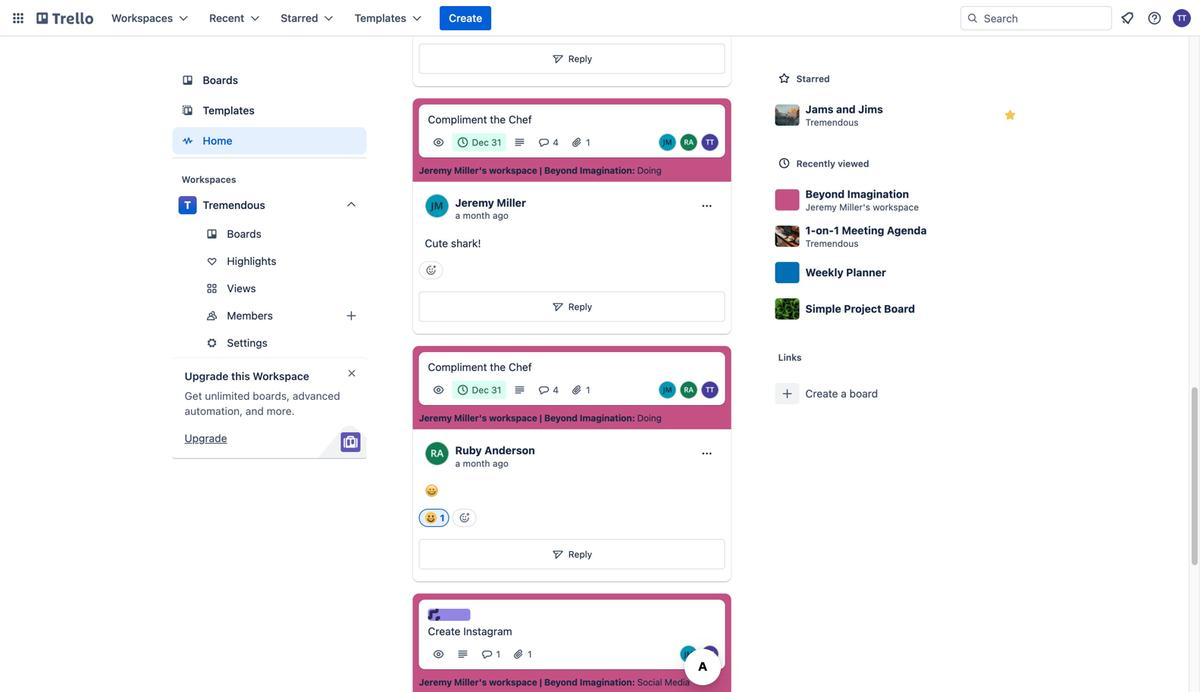 Task type: describe. For each thing, give the bounding box(es) containing it.
views link
[[172, 277, 367, 301]]

create for create a board
[[806, 388, 838, 400]]

3 | from the top
[[539, 678, 542, 688]]

cute
[[425, 237, 448, 250]]

recent button
[[200, 6, 269, 30]]

board
[[884, 303, 915, 315]]

the for miller
[[490, 113, 506, 126]]

chef for jeremy miller
[[509, 113, 532, 126]]

imagination for third the beyond imagination link from the top
[[580, 678, 632, 688]]

reply for miller
[[568, 302, 592, 312]]

links
[[778, 353, 802, 363]]

highlights
[[227, 255, 276, 268]]

agenda
[[887, 224, 927, 237]]

boards link for templates
[[172, 67, 367, 94]]

doing for jeremy miller
[[637, 165, 662, 176]]

a for ruby anderson
[[455, 459, 460, 469]]

click to unstar jams and jims. it will be removed from your starred list. image
[[1003, 108, 1018, 123]]

tremendous inside jams and jims tremendous
[[806, 117, 859, 128]]

miller's for ruby anderson the beyond imagination link
[[454, 413, 487, 424]]

1 vertical spatial starred
[[796, 74, 830, 84]]

0 notifications image
[[1118, 9, 1136, 27]]

miller's for third the beyond imagination link from the top
[[454, 678, 487, 688]]

primary element
[[0, 0, 1200, 36]]

31 for anderson
[[491, 385, 501, 396]]

recently
[[796, 158, 835, 169]]

jeremy for the beyond imagination link for jeremy miller
[[419, 165, 452, 176]]

search image
[[967, 12, 979, 24]]

jeremy miller's workspace | beyond imagination : doing for ruby anderson
[[419, 413, 662, 424]]

shark!
[[451, 237, 481, 250]]

3 : from the top
[[632, 678, 635, 688]]

starred button
[[272, 6, 342, 30]]

jeremy for third the beyond imagination link from the top
[[419, 678, 452, 688]]

media
[[665, 678, 690, 688]]

starred inside popup button
[[281, 12, 318, 24]]

highlights link
[[172, 249, 367, 274]]

planner
[[846, 266, 886, 279]]

1 reply button from the top
[[419, 44, 725, 74]]

reply button for anderson
[[419, 540, 725, 570]]

workspace for ruby anderson the beyond imagination link
[[489, 413, 537, 424]]

settings
[[227, 337, 268, 349]]

boards for templates
[[203, 74, 238, 86]]

back to home image
[[36, 6, 93, 30]]

meeting
[[842, 224, 884, 237]]

ruby anderson a month ago
[[455, 445, 535, 469]]

create button
[[440, 6, 491, 30]]

viewed
[[838, 158, 869, 169]]

compliment the chef for jeremy
[[428, 113, 532, 126]]

members link
[[172, 304, 367, 328]]

automation,
[[185, 405, 243, 418]]

workspace inside beyond imagination jeremy miller's workspace
[[873, 202, 919, 213]]

workspace
[[253, 370, 309, 383]]

| for miller
[[539, 165, 542, 176]]

create a board
[[806, 388, 878, 400]]

boards link for highlights
[[172, 222, 367, 246]]

jeremy for ruby anderson the beyond imagination link
[[419, 413, 452, 424]]

month for ruby
[[463, 459, 490, 469]]

settings link
[[172, 331, 367, 356]]

dec for jeremy
[[472, 137, 489, 148]]

open information menu image
[[1147, 11, 1162, 26]]

jeremy miller's workspace | beyond imagination : doing for jeremy miller
[[419, 165, 662, 176]]

jeremy inside jeremy miller a month ago
[[455, 197, 494, 209]]

upgrade button
[[185, 431, 227, 447]]

reply for anderson
[[568, 550, 592, 560]]

| for anderson
[[539, 413, 542, 424]]

board image
[[179, 71, 197, 89]]

4 for jeremy miller
[[553, 137, 559, 148]]

1-
[[806, 224, 816, 237]]

a for jeremy miller
[[455, 211, 460, 221]]

ago for miller
[[493, 211, 509, 221]]

cute shark!
[[425, 237, 481, 250]]

terry turtle (terryturtle) image
[[1173, 9, 1191, 27]]

add image
[[342, 307, 360, 325]]



Task type: locate. For each thing, give the bounding box(es) containing it.
simple project board
[[806, 303, 915, 315]]

0 vertical spatial 4
[[553, 137, 559, 148]]

1 vertical spatial ago
[[493, 459, 509, 469]]

workspace for third the beyond imagination link from the top
[[489, 678, 537, 688]]

0 vertical spatial beyond imagination link
[[544, 164, 632, 176]]

3 reply from the top
[[568, 550, 592, 560]]

templates link
[[172, 97, 367, 124]]

boards up highlights
[[227, 228, 261, 240]]

workspaces button
[[102, 6, 197, 30]]

compliment
[[428, 113, 487, 126], [428, 361, 487, 374]]

1 vertical spatial add reaction image
[[452, 509, 477, 528]]

ago down anderson
[[493, 459, 509, 469]]

beyond
[[544, 165, 577, 176], [806, 188, 845, 201], [544, 413, 577, 424], [544, 678, 577, 688]]

jims
[[858, 103, 883, 116]]

a inside jeremy miller a month ago
[[455, 211, 460, 221]]

month inside ruby anderson a month ago
[[463, 459, 490, 469]]

add reaction image down cute on the left top of the page
[[419, 261, 443, 280]]

add reaction image
[[419, 261, 443, 280], [452, 509, 477, 528]]

2 reply button from the top
[[419, 292, 725, 322]]

reply button
[[419, 44, 725, 74], [419, 292, 725, 322], [419, 540, 725, 570]]

workspace
[[489, 165, 537, 176], [873, 202, 919, 213], [489, 413, 537, 424], [489, 678, 537, 688]]

month for jeremy
[[463, 211, 490, 221]]

1 boards link from the top
[[172, 67, 367, 94]]

1 the from the top
[[490, 113, 506, 126]]

create inside create a board button
[[806, 388, 838, 400]]

1 31 from the top
[[491, 137, 501, 148]]

1 horizontal spatial and
[[836, 103, 856, 116]]

1 vertical spatial the
[[490, 361, 506, 374]]

jeremy up cute on the left top of the page
[[419, 165, 452, 176]]

1 vertical spatial compliment the chef
[[428, 361, 532, 374]]

1 ago from the top
[[493, 211, 509, 221]]

workspace down "instagram" on the bottom
[[489, 678, 537, 688]]

0 horizontal spatial templates
[[203, 104, 255, 117]]

social
[[637, 678, 662, 688]]

grinning image
[[425, 484, 439, 498]]

reply
[[568, 54, 592, 64], [568, 302, 592, 312], [568, 550, 592, 560]]

workspaces inside dropdown button
[[111, 12, 173, 24]]

1 vertical spatial reply button
[[419, 292, 725, 322]]

doing
[[637, 165, 662, 176], [637, 413, 662, 424]]

3 beyond imagination link from the top
[[544, 677, 632, 689]]

dec 31 up ruby
[[472, 385, 501, 396]]

a left the board
[[841, 388, 847, 400]]

1 vertical spatial :
[[632, 413, 635, 424]]

miller's down create instagram
[[454, 678, 487, 688]]

2 chef from the top
[[509, 361, 532, 374]]

0 vertical spatial workspaces
[[111, 12, 173, 24]]

template board image
[[179, 102, 197, 120]]

reply button for miller
[[419, 292, 725, 322]]

ago
[[493, 211, 509, 221], [493, 459, 509, 469]]

31
[[491, 137, 501, 148], [491, 385, 501, 396]]

workspace for the beyond imagination link for jeremy miller
[[489, 165, 537, 176]]

0 vertical spatial dec 31
[[472, 137, 501, 148]]

home link
[[172, 127, 367, 155]]

tremendous right t
[[203, 199, 265, 212]]

upgrade down automation,
[[185, 433, 227, 445]]

0 horizontal spatial and
[[246, 405, 264, 418]]

1 horizontal spatial templates
[[355, 12, 406, 24]]

1 vertical spatial dec 31
[[472, 385, 501, 396]]

: for ruby anderson
[[632, 413, 635, 424]]

1 vertical spatial doing
[[637, 413, 662, 424]]

boards for highlights
[[227, 228, 261, 240]]

2 the from the top
[[490, 361, 506, 374]]

compliment the chef for ruby
[[428, 361, 532, 374]]

1 vertical spatial dec
[[472, 385, 489, 396]]

templates up home
[[203, 104, 255, 117]]

0 vertical spatial 31
[[491, 137, 501, 148]]

miller's up jeremy miller a month ago
[[454, 165, 487, 176]]

0 vertical spatial tremendous
[[806, 117, 859, 128]]

1 jeremy miller's workspace | beyond imagination : doing from the top
[[419, 165, 662, 176]]

chef
[[509, 113, 532, 126], [509, 361, 532, 374]]

jeremy miller's workspace | beyond imagination : doing
[[419, 165, 662, 176], [419, 413, 662, 424]]

templates button
[[345, 6, 431, 30]]

31 up anderson
[[491, 385, 501, 396]]

beyond imagination jeremy miller's workspace
[[806, 188, 919, 213]]

1 dec 31 from the top
[[472, 137, 501, 148]]

jeremy
[[419, 165, 452, 176], [455, 197, 494, 209], [806, 202, 837, 213], [419, 413, 452, 424], [419, 678, 452, 688]]

miller's inside beyond imagination jeremy miller's workspace
[[839, 202, 870, 213]]

jeremy left miller
[[455, 197, 494, 209]]

month inside jeremy miller a month ago
[[463, 211, 490, 221]]

0 vertical spatial a
[[455, 211, 460, 221]]

1 vertical spatial tremendous
[[203, 199, 265, 212]]

0 vertical spatial starred
[[281, 12, 318, 24]]

dec for ruby
[[472, 385, 489, 396]]

weekly
[[806, 266, 844, 279]]

miller's
[[454, 165, 487, 176], [839, 202, 870, 213], [454, 413, 487, 424], [454, 678, 487, 688]]

a down ruby
[[455, 459, 460, 469]]

0 vertical spatial the
[[490, 113, 506, 126]]

home image
[[179, 132, 197, 150]]

1 vertical spatial boards link
[[172, 222, 367, 246]]

1 vertical spatial month
[[463, 459, 490, 469]]

views
[[227, 282, 256, 295]]

workspace up anderson
[[489, 413, 537, 424]]

month up shark!
[[463, 211, 490, 221]]

1 horizontal spatial starred
[[796, 74, 830, 84]]

compliment for jeremy
[[428, 113, 487, 126]]

miller
[[497, 197, 526, 209]]

more.
[[267, 405, 295, 418]]

project
[[844, 303, 881, 315]]

0 horizontal spatial add reaction image
[[419, 261, 443, 280]]

starred right recent dropdown button on the top of the page
[[281, 12, 318, 24]]

boards,
[[253, 390, 290, 403]]

imagination for ruby anderson the beyond imagination link
[[580, 413, 632, 424]]

|
[[539, 165, 542, 176], [539, 413, 542, 424], [539, 678, 542, 688]]

workspace up agenda
[[873, 202, 919, 213]]

members
[[227, 310, 273, 322]]

1 vertical spatial create
[[806, 388, 838, 400]]

beyond inside beyond imagination jeremy miller's workspace
[[806, 188, 845, 201]]

1 4 from the top
[[553, 137, 559, 148]]

simple project board link
[[769, 291, 1028, 328]]

starred up the jams
[[796, 74, 830, 84]]

2 vertical spatial tremendous
[[806, 238, 859, 249]]

2 vertical spatial |
[[539, 678, 542, 688]]

1 vertical spatial upgrade
[[185, 433, 227, 445]]

2 vertical spatial reply button
[[419, 540, 725, 570]]

weekly planner link
[[769, 255, 1028, 291]]

0 vertical spatial upgrade
[[185, 370, 228, 383]]

starred
[[281, 12, 318, 24], [796, 74, 830, 84]]

dec 31
[[472, 137, 501, 148], [472, 385, 501, 396]]

1 vertical spatial and
[[246, 405, 264, 418]]

boards right board image
[[203, 74, 238, 86]]

beyond imagination link
[[544, 164, 632, 176], [544, 412, 632, 425], [544, 677, 632, 689]]

and left the jims
[[836, 103, 856, 116]]

jeremy inside beyond imagination jeremy miller's workspace
[[806, 202, 837, 213]]

miller's up meeting on the right top
[[839, 202, 870, 213]]

tremendous inside 1-on-1 meeting agenda tremendous
[[806, 238, 859, 249]]

0 vertical spatial |
[[539, 165, 542, 176]]

2 month from the top
[[463, 459, 490, 469]]

upgrade inside upgrade this workspace get unlimited boards, advanced automation, and more.
[[185, 370, 228, 383]]

create instagram
[[428, 626, 512, 638]]

dec
[[472, 137, 489, 148], [472, 385, 489, 396]]

doing for ruby anderson
[[637, 413, 662, 424]]

1 vertical spatial jeremy miller's workspace | beyond imagination : doing
[[419, 413, 662, 424]]

simple
[[806, 303, 841, 315]]

1 dec from the top
[[472, 137, 489, 148]]

0 vertical spatial compliment the chef
[[428, 113, 532, 126]]

recently viewed
[[796, 158, 869, 169]]

boards
[[203, 74, 238, 86], [227, 228, 261, 240]]

0 vertical spatial :
[[632, 165, 635, 176]]

templates inside dropdown button
[[355, 12, 406, 24]]

0 vertical spatial boards
[[203, 74, 238, 86]]

jeremy up on-
[[806, 202, 837, 213]]

t
[[184, 199, 191, 212]]

2 jeremy miller's workspace | beyond imagination : doing from the top
[[419, 413, 662, 424]]

31 for miller
[[491, 137, 501, 148]]

2 reply from the top
[[568, 302, 592, 312]]

ago inside jeremy miller a month ago
[[493, 211, 509, 221]]

2 beyond imagination link from the top
[[544, 412, 632, 425]]

jeremy miller a month ago
[[455, 197, 526, 221]]

imagination inside beyond imagination jeremy miller's workspace
[[847, 188, 909, 201]]

imagination
[[580, 165, 632, 176], [847, 188, 909, 201], [580, 413, 632, 424], [580, 678, 632, 688]]

0 vertical spatial doing
[[637, 165, 662, 176]]

1
[[586, 137, 590, 148], [834, 224, 839, 237], [586, 385, 590, 396], [440, 513, 445, 524], [496, 650, 500, 660], [528, 650, 532, 660]]

0 vertical spatial jeremy miller's workspace | beyond imagination : doing
[[419, 165, 662, 176]]

ago down miller
[[493, 211, 509, 221]]

2 : from the top
[[632, 413, 635, 424]]

dec up ruby
[[472, 385, 489, 396]]

1 compliment the chef from the top
[[428, 113, 532, 126]]

0 vertical spatial compliment
[[428, 113, 487, 126]]

workspace up miller
[[489, 165, 537, 176]]

the
[[490, 113, 506, 126], [490, 361, 506, 374]]

add reaction image down ruby
[[452, 509, 477, 528]]

1-on-1 meeting agenda tremendous
[[806, 224, 927, 249]]

1 beyond imagination link from the top
[[544, 164, 632, 176]]

0 vertical spatial month
[[463, 211, 490, 221]]

month
[[463, 211, 490, 221], [463, 459, 490, 469]]

2 upgrade from the top
[[185, 433, 227, 445]]

unlimited
[[205, 390, 250, 403]]

1 vertical spatial templates
[[203, 104, 255, 117]]

0 horizontal spatial workspaces
[[111, 12, 173, 24]]

and inside jams and jims tremendous
[[836, 103, 856, 116]]

the for anderson
[[490, 361, 506, 374]]

dec up jeremy miller a month ago
[[472, 137, 489, 148]]

advanced
[[293, 390, 340, 403]]

instagram
[[463, 626, 512, 638]]

jeremy up the grinning icon
[[419, 413, 452, 424]]

0 horizontal spatial starred
[[281, 12, 318, 24]]

jeremy miller's workspace | beyond imagination : social media
[[419, 678, 690, 688]]

get
[[185, 390, 202, 403]]

2 boards link from the top
[[172, 222, 367, 246]]

1 vertical spatial compliment
[[428, 361, 487, 374]]

1 vertical spatial workspaces
[[182, 174, 236, 185]]

ago inside ruby anderson a month ago
[[493, 459, 509, 469]]

:
[[632, 165, 635, 176], [632, 413, 635, 424], [632, 678, 635, 688]]

templates right starred popup button
[[355, 12, 406, 24]]

1 compliment from the top
[[428, 113, 487, 126]]

1 vertical spatial 4
[[553, 385, 559, 396]]

0 vertical spatial dec
[[472, 137, 489, 148]]

on-
[[816, 224, 834, 237]]

0 vertical spatial and
[[836, 103, 856, 116]]

2 | from the top
[[539, 413, 542, 424]]

templates
[[355, 12, 406, 24], [203, 104, 255, 117]]

0 vertical spatial add reaction image
[[419, 261, 443, 280]]

1 month from the top
[[463, 211, 490, 221]]

jams
[[806, 103, 834, 116]]

1 vertical spatial |
[[539, 413, 542, 424]]

color: purple, title: none image
[[428, 610, 470, 622]]

1 vertical spatial chef
[[509, 361, 532, 374]]

2 vertical spatial create
[[428, 626, 461, 638]]

a inside button
[[841, 388, 847, 400]]

1 doing from the top
[[637, 165, 662, 176]]

upgrade for upgrade this workspace get unlimited boards, advanced automation, and more.
[[185, 370, 228, 383]]

1 upgrade from the top
[[185, 370, 228, 383]]

0 vertical spatial create
[[449, 12, 482, 24]]

create a board button
[[769, 376, 1028, 412]]

and
[[836, 103, 856, 116], [246, 405, 264, 418]]

31 up miller
[[491, 137, 501, 148]]

beyond imagination link for jeremy miller
[[544, 164, 632, 176]]

2 vertical spatial a
[[455, 459, 460, 469]]

2 vertical spatial :
[[632, 678, 635, 688]]

Search field
[[961, 6, 1112, 30]]

miller's up ruby
[[454, 413, 487, 424]]

compliment for ruby
[[428, 361, 487, 374]]

tremendous down the jams
[[806, 117, 859, 128]]

workspaces
[[111, 12, 173, 24], [182, 174, 236, 185]]

2 compliment from the top
[[428, 361, 487, 374]]

1 : from the top
[[632, 165, 635, 176]]

create inside create 'button'
[[449, 12, 482, 24]]

2 vertical spatial reply
[[568, 550, 592, 560]]

0 vertical spatial reply
[[568, 54, 592, 64]]

dec 31 for ruby
[[472, 385, 501, 396]]

create
[[449, 12, 482, 24], [806, 388, 838, 400], [428, 626, 461, 638]]

1 reply from the top
[[568, 54, 592, 64]]

boards link
[[172, 67, 367, 94], [172, 222, 367, 246]]

jeremy down create instagram
[[419, 678, 452, 688]]

month down ruby
[[463, 459, 490, 469]]

0 vertical spatial boards link
[[172, 67, 367, 94]]

upgrade up get at the left bottom of page
[[185, 370, 228, 383]]

anderson
[[484, 445, 535, 457]]

1 vertical spatial 31
[[491, 385, 501, 396]]

2 dec 31 from the top
[[472, 385, 501, 396]]

1 vertical spatial reply
[[568, 302, 592, 312]]

1 vertical spatial beyond imagination link
[[544, 412, 632, 425]]

imagination for the beyond imagination link for jeremy miller
[[580, 165, 632, 176]]

0 vertical spatial ago
[[493, 211, 509, 221]]

recent
[[209, 12, 244, 24]]

1 chef from the top
[[509, 113, 532, 126]]

home
[[203, 135, 232, 147]]

miller's for the beyond imagination link for jeremy miller
[[454, 165, 487, 176]]

0 vertical spatial reply button
[[419, 44, 725, 74]]

a
[[455, 211, 460, 221], [841, 388, 847, 400], [455, 459, 460, 469]]

dec 31 for jeremy
[[472, 137, 501, 148]]

2 31 from the top
[[491, 385, 501, 396]]

upgrade for upgrade
[[185, 433, 227, 445]]

dec 31 up miller
[[472, 137, 501, 148]]

2 vertical spatial beyond imagination link
[[544, 677, 632, 689]]

beyond imagination link for ruby anderson
[[544, 412, 632, 425]]

board
[[850, 388, 878, 400]]

: for jeremy miller
[[632, 165, 635, 176]]

upgrade this workspace get unlimited boards, advanced automation, and more.
[[185, 370, 340, 418]]

and inside upgrade this workspace get unlimited boards, advanced automation, and more.
[[246, 405, 264, 418]]

create for create instagram
[[428, 626, 461, 638]]

4
[[553, 137, 559, 148], [553, 385, 559, 396]]

2 ago from the top
[[493, 459, 509, 469]]

a up 'cute shark!'
[[455, 211, 460, 221]]

compliment the chef
[[428, 113, 532, 126], [428, 361, 532, 374]]

boards link up 'highlights' "link"
[[172, 222, 367, 246]]

tremendous down on-
[[806, 238, 859, 249]]

upgrade
[[185, 370, 228, 383], [185, 433, 227, 445]]

this
[[231, 370, 250, 383]]

chef for ruby anderson
[[509, 361, 532, 374]]

2 4 from the top
[[553, 385, 559, 396]]

4 for ruby anderson
[[553, 385, 559, 396]]

2 compliment the chef from the top
[[428, 361, 532, 374]]

jeremy miller's workspace | beyond imagination : doing up miller
[[419, 165, 662, 176]]

tremendous
[[806, 117, 859, 128], [203, 199, 265, 212], [806, 238, 859, 249]]

1 horizontal spatial workspaces
[[182, 174, 236, 185]]

boards link up templates link
[[172, 67, 367, 94]]

1 | from the top
[[539, 165, 542, 176]]

3 reply button from the top
[[419, 540, 725, 570]]

2 doing from the top
[[637, 413, 662, 424]]

1 inside 1-on-1 meeting agenda tremendous
[[834, 224, 839, 237]]

a inside ruby anderson a month ago
[[455, 459, 460, 469]]

weekly planner
[[806, 266, 886, 279]]

1 vertical spatial a
[[841, 388, 847, 400]]

and down 'boards,'
[[246, 405, 264, 418]]

1 vertical spatial boards
[[227, 228, 261, 240]]

1 horizontal spatial add reaction image
[[452, 509, 477, 528]]

0 vertical spatial chef
[[509, 113, 532, 126]]

ruby
[[455, 445, 482, 457]]

ago for anderson
[[493, 459, 509, 469]]

create for create
[[449, 12, 482, 24]]

2 dec from the top
[[472, 385, 489, 396]]

jeremy miller's workspace | beyond imagination : doing up anderson
[[419, 413, 662, 424]]

0 vertical spatial templates
[[355, 12, 406, 24]]

jams and jims tremendous
[[806, 103, 883, 128]]



Task type: vqa. For each thing, say whether or not it's contained in the screenshot.
2 Notifications icon
no



